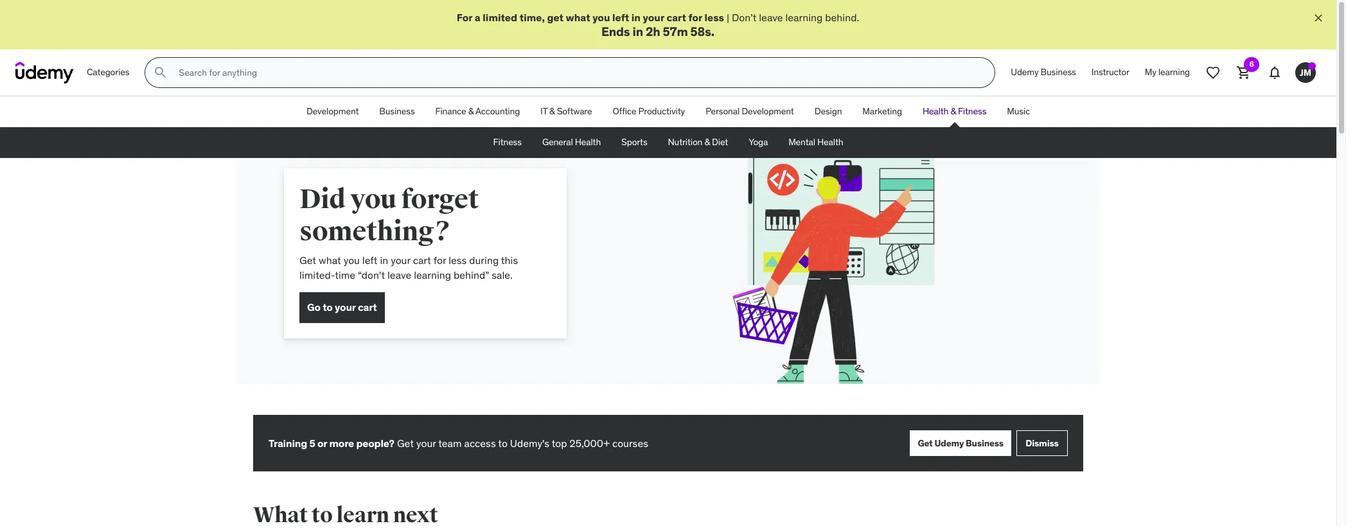 Task type: locate. For each thing, give the bounding box(es) containing it.
office
[[613, 106, 636, 117]]

business left instructor
[[1041, 66, 1076, 78]]

1 horizontal spatial for
[[689, 11, 702, 24]]

health & fitness link
[[913, 97, 997, 127]]

0 vertical spatial leave
[[759, 11, 783, 24]]

for
[[689, 11, 702, 24], [434, 254, 446, 267]]

1 vertical spatial to
[[498, 437, 508, 450]]

your down something?
[[391, 254, 411, 267]]

0 horizontal spatial what
[[319, 254, 341, 267]]

0 vertical spatial for
[[689, 11, 702, 24]]

less up behind"
[[449, 254, 467, 267]]

cart down "don't
[[358, 301, 377, 314]]

in inside did you forget something? get what you left in your cart for less during this limited-time "don't leave learning behind" sale.
[[380, 254, 388, 267]]

0 horizontal spatial get
[[300, 254, 316, 267]]

0 horizontal spatial development
[[307, 106, 359, 117]]

0 horizontal spatial left
[[362, 254, 378, 267]]

to right go
[[323, 301, 333, 314]]

mental
[[789, 137, 816, 148]]

did you forget something? get what you left in your cart for less during this limited-time "don't leave learning behind" sale.
[[300, 183, 518, 281]]

6 link
[[1229, 57, 1260, 88]]

1 vertical spatial left
[[362, 254, 378, 267]]

udemy image
[[15, 62, 74, 84]]

|
[[727, 11, 730, 24]]

you right did
[[351, 183, 397, 216]]

left up "don't
[[362, 254, 378, 267]]

2 vertical spatial business
[[966, 438, 1004, 449]]

business left dismiss
[[966, 438, 1004, 449]]

0 horizontal spatial less
[[449, 254, 467, 267]]

left inside for a limited time, get what you left in your cart for less | don't leave learning behind. ends in 2h 57m 58s .
[[613, 11, 629, 24]]

to right access
[[498, 437, 508, 450]]

instructor
[[1092, 66, 1130, 78]]

less left the |
[[705, 11, 724, 24]]

0 vertical spatial cart
[[667, 11, 686, 24]]

for inside did you forget something? get what you left in your cart for less during this limited-time "don't leave learning behind" sale.
[[434, 254, 446, 267]]

your up 2h 57m 58s
[[643, 11, 664, 24]]

left inside did you forget something? get what you left in your cart for less during this limited-time "don't leave learning behind" sale.
[[362, 254, 378, 267]]

go to your cart link
[[300, 292, 385, 323]]

1 vertical spatial what
[[319, 254, 341, 267]]

what inside for a limited time, get what you left in your cart for less | don't leave learning behind. ends in 2h 57m 58s .
[[566, 11, 590, 24]]

0 horizontal spatial cart
[[358, 301, 377, 314]]

you for forget
[[344, 254, 360, 267]]

design link
[[804, 97, 852, 127]]

1 vertical spatial business
[[379, 106, 415, 117]]

get
[[300, 254, 316, 267], [397, 437, 414, 450], [918, 438, 933, 449]]

1 vertical spatial leave
[[388, 268, 412, 281]]

fitness inside the health & fitness link
[[958, 106, 987, 117]]

less inside did you forget something? get what you left in your cart for less during this limited-time "don't leave learning behind" sale.
[[449, 254, 467, 267]]

did
[[300, 183, 346, 216]]

1 horizontal spatial business
[[966, 438, 1004, 449]]

what right get
[[566, 11, 590, 24]]

yoga link
[[739, 127, 778, 158]]

1 horizontal spatial health
[[818, 137, 843, 148]]

health inside "link"
[[575, 137, 601, 148]]

team
[[438, 437, 462, 450]]

1 horizontal spatial development
[[742, 106, 794, 117]]

0 vertical spatial fitness
[[958, 106, 987, 117]]

courses
[[612, 437, 648, 450]]

learning left behind"
[[414, 268, 451, 281]]

for inside for a limited time, get what you left in your cart for less | don't leave learning behind. ends in 2h 57m 58s .
[[689, 11, 702, 24]]

1 horizontal spatial left
[[613, 11, 629, 24]]

categories button
[[79, 57, 137, 88]]

1 development from the left
[[307, 106, 359, 117]]

your inside did you forget something? get what you left in your cart for less during this limited-time "don't leave learning behind" sale.
[[391, 254, 411, 267]]

nutrition
[[668, 137, 703, 148]]

1 vertical spatial for
[[434, 254, 446, 267]]

cart inside for a limited time, get what you left in your cart for less | don't leave learning behind. ends in 2h 57m 58s .
[[667, 11, 686, 24]]

5
[[309, 437, 315, 450]]

music
[[1007, 106, 1030, 117]]

1 horizontal spatial get
[[397, 437, 414, 450]]

udemy business link
[[1003, 57, 1084, 88]]

1 horizontal spatial cart
[[413, 254, 431, 267]]

learning left behind.
[[786, 11, 823, 24]]

personal
[[706, 106, 740, 117]]

marketing
[[863, 106, 902, 117]]

it & software link
[[530, 97, 603, 127]]

this
[[501, 254, 518, 267]]

in for limited
[[632, 11, 641, 24]]

what up limited-
[[319, 254, 341, 267]]

1 vertical spatial cart
[[413, 254, 431, 267]]

1 vertical spatial fitness
[[493, 137, 522, 148]]

leave right "don't
[[388, 268, 412, 281]]

0 vertical spatial less
[[705, 11, 724, 24]]

sports
[[622, 137, 648, 148]]

health right marketing
[[923, 106, 949, 117]]

0 vertical spatial to
[[323, 301, 333, 314]]

accounting
[[476, 106, 520, 117]]

less
[[705, 11, 724, 24], [449, 254, 467, 267]]

2 horizontal spatial learning
[[1159, 66, 1190, 78]]

less for time,
[[705, 11, 724, 24]]

0 horizontal spatial business
[[379, 106, 415, 117]]

1 vertical spatial udemy
[[935, 438, 964, 449]]

learning
[[786, 11, 823, 24], [1159, 66, 1190, 78], [414, 268, 451, 281]]

left
[[613, 11, 629, 24], [362, 254, 378, 267]]

nutrition & diet link
[[658, 127, 739, 158]]

health
[[923, 106, 949, 117], [575, 137, 601, 148], [818, 137, 843, 148]]

2 vertical spatial cart
[[358, 301, 377, 314]]

to
[[323, 301, 333, 314], [498, 437, 508, 450]]

& for diet
[[705, 137, 710, 148]]

general
[[542, 137, 573, 148]]

fitness
[[958, 106, 987, 117], [493, 137, 522, 148]]

1 horizontal spatial fitness
[[958, 106, 987, 117]]

what
[[566, 11, 590, 24], [319, 254, 341, 267]]

fitness down accounting
[[493, 137, 522, 148]]

& for accounting
[[468, 106, 474, 117]]

cart inside did you forget something? get what you left in your cart for less during this limited-time "don't leave learning behind" sale.
[[413, 254, 431, 267]]

1 horizontal spatial udemy
[[1011, 66, 1039, 78]]

1 horizontal spatial learning
[[786, 11, 823, 24]]

general health link
[[532, 127, 611, 158]]

0 horizontal spatial health
[[575, 137, 601, 148]]

it & software
[[541, 106, 592, 117]]

fitness inside fitness link
[[493, 137, 522, 148]]

2 vertical spatial learning
[[414, 268, 451, 281]]

my learning link
[[1137, 57, 1198, 88]]

& for software
[[550, 106, 555, 117]]

0 vertical spatial what
[[566, 11, 590, 24]]

behind"
[[454, 268, 489, 281]]

&
[[468, 106, 474, 117], [550, 106, 555, 117], [951, 106, 956, 117], [705, 137, 710, 148]]

health right mental
[[818, 137, 843, 148]]

close image
[[1312, 12, 1325, 24]]

& for fitness
[[951, 106, 956, 117]]

0 vertical spatial learning
[[786, 11, 823, 24]]

cart up 2h 57m 58s
[[667, 11, 686, 24]]

more
[[329, 437, 354, 450]]

get udemy business
[[918, 438, 1004, 449]]

0 horizontal spatial to
[[323, 301, 333, 314]]

0 horizontal spatial fitness
[[493, 137, 522, 148]]

udemy
[[1011, 66, 1039, 78], [935, 438, 964, 449]]

mental health link
[[778, 127, 854, 158]]

2 vertical spatial you
[[344, 254, 360, 267]]

business left finance
[[379, 106, 415, 117]]

cart
[[667, 11, 686, 24], [413, 254, 431, 267], [358, 301, 377, 314]]

for left during
[[434, 254, 446, 267]]

2 horizontal spatial cart
[[667, 11, 686, 24]]

0 vertical spatial left
[[613, 11, 629, 24]]

left up ends
[[613, 11, 629, 24]]

submit search image
[[153, 65, 169, 80]]

office productivity
[[613, 106, 685, 117]]

business
[[1041, 66, 1076, 78], [379, 106, 415, 117], [966, 438, 1004, 449]]

leave inside did you forget something? get what you left in your cart for less during this limited-time "don't leave learning behind" sale.
[[388, 268, 412, 281]]

it
[[541, 106, 548, 117]]

1 horizontal spatial less
[[705, 11, 724, 24]]

1 horizontal spatial leave
[[759, 11, 783, 24]]

less inside for a limited time, get what you left in your cart for less | don't leave learning behind. ends in 2h 57m 58s .
[[705, 11, 724, 24]]

shopping cart with 6 items image
[[1237, 65, 1252, 80]]

leave right don't in the top right of the page
[[759, 11, 783, 24]]

you inside for a limited time, get what you left in your cart for less | don't leave learning behind. ends in 2h 57m 58s .
[[593, 11, 610, 24]]

your
[[643, 11, 664, 24], [391, 254, 411, 267], [335, 301, 356, 314], [416, 437, 436, 450]]

leave
[[759, 11, 783, 24], [388, 268, 412, 281]]

get inside did you forget something? get what you left in your cart for less during this limited-time "don't leave learning behind" sale.
[[300, 254, 316, 267]]

for up 2h 57m 58s
[[689, 11, 702, 24]]

training 5 or more people? get your team access to udemy's top 25,000+ courses
[[269, 437, 648, 450]]

Search for anything text field
[[176, 62, 980, 84]]

your left team
[[416, 437, 436, 450]]

something?
[[300, 215, 451, 248]]

2 horizontal spatial business
[[1041, 66, 1076, 78]]

0 horizontal spatial learning
[[414, 268, 451, 281]]

fitness left music
[[958, 106, 987, 117]]

learning right my
[[1159, 66, 1190, 78]]

you up ends
[[593, 11, 610, 24]]

top
[[552, 437, 567, 450]]

.
[[711, 24, 715, 39]]

in
[[632, 11, 641, 24], [633, 24, 643, 39], [380, 254, 388, 267]]

you
[[593, 11, 610, 24], [351, 183, 397, 216], [344, 254, 360, 267]]

0 vertical spatial you
[[593, 11, 610, 24]]

0 vertical spatial udemy
[[1011, 66, 1039, 78]]

0 horizontal spatial leave
[[388, 268, 412, 281]]

general health
[[542, 137, 601, 148]]

cart down something?
[[413, 254, 431, 267]]

1 vertical spatial less
[[449, 254, 467, 267]]

1 horizontal spatial to
[[498, 437, 508, 450]]

business link
[[369, 97, 425, 127]]

0 horizontal spatial for
[[434, 254, 446, 267]]

get
[[547, 11, 564, 24]]

what inside did you forget something? get what you left in your cart for less during this limited-time "don't leave learning behind" sale.
[[319, 254, 341, 267]]

"don't
[[358, 268, 385, 281]]

1 horizontal spatial what
[[566, 11, 590, 24]]

health right general
[[575, 137, 601, 148]]

0 horizontal spatial udemy
[[935, 438, 964, 449]]

office productivity link
[[603, 97, 695, 127]]

you up time
[[344, 254, 360, 267]]

6
[[1250, 59, 1254, 69]]



Task type: vqa. For each thing, say whether or not it's contained in the screenshot.
xsmall image related to Finance
no



Task type: describe. For each thing, give the bounding box(es) containing it.
0 vertical spatial business
[[1041, 66, 1076, 78]]

leave inside for a limited time, get what you left in your cart for less | don't leave learning behind. ends in 2h 57m 58s .
[[759, 11, 783, 24]]

for
[[457, 11, 473, 24]]

development link
[[296, 97, 369, 127]]

cart for something?
[[413, 254, 431, 267]]

diet
[[712, 137, 728, 148]]

sports link
[[611, 127, 658, 158]]

finance & accounting
[[435, 106, 520, 117]]

forget
[[401, 183, 479, 216]]

during
[[469, 254, 499, 267]]

learning inside for a limited time, get what you left in your cart for less | don't leave learning behind. ends in 2h 57m 58s .
[[786, 11, 823, 24]]

health & fitness
[[923, 106, 987, 117]]

yoga
[[749, 137, 768, 148]]

2h 57m 58s
[[646, 24, 711, 39]]

2 horizontal spatial get
[[918, 438, 933, 449]]

a
[[475, 11, 481, 24]]

behind.
[[825, 11, 859, 24]]

1 vertical spatial you
[[351, 183, 397, 216]]

udemy's
[[510, 437, 550, 450]]

1 vertical spatial learning
[[1159, 66, 1190, 78]]

time
[[335, 268, 356, 281]]

notifications image
[[1267, 65, 1283, 80]]

in for forget
[[380, 254, 388, 267]]

limited-
[[300, 268, 335, 281]]

or
[[317, 437, 327, 450]]

music link
[[997, 97, 1041, 127]]

mental health
[[789, 137, 843, 148]]

productivity
[[639, 106, 685, 117]]

my
[[1145, 66, 1157, 78]]

you for limited
[[593, 11, 610, 24]]

your inside for a limited time, get what you left in your cart for less | don't leave learning behind. ends in 2h 57m 58s .
[[643, 11, 664, 24]]

wishlist image
[[1206, 65, 1221, 80]]

2 horizontal spatial health
[[923, 106, 949, 117]]

personal development link
[[695, 97, 804, 127]]

design
[[815, 106, 842, 117]]

categories
[[87, 66, 129, 78]]

cart for time,
[[667, 11, 686, 24]]

udemy business
[[1011, 66, 1076, 78]]

cart inside go to your cart link
[[358, 301, 377, 314]]

you have alerts image
[[1309, 62, 1316, 70]]

go to your cart
[[307, 301, 377, 314]]

ends
[[602, 24, 630, 39]]

2 development from the left
[[742, 106, 794, 117]]

people?
[[356, 437, 395, 450]]

left for time,
[[613, 11, 629, 24]]

25,000+
[[570, 437, 610, 450]]

what for time,
[[566, 11, 590, 24]]

sale.
[[492, 268, 513, 281]]

limited
[[483, 11, 517, 24]]

fitness link
[[483, 127, 532, 158]]

health for general health
[[575, 137, 601, 148]]

marketing link
[[852, 97, 913, 127]]

left for something?
[[362, 254, 378, 267]]

instructor link
[[1084, 57, 1137, 88]]

for for something?
[[434, 254, 446, 267]]

dismiss
[[1026, 438, 1059, 449]]

personal development
[[706, 106, 794, 117]]

nutrition & diet
[[668, 137, 728, 148]]

finance & accounting link
[[425, 97, 530, 127]]

your right go
[[335, 301, 356, 314]]

jm link
[[1291, 57, 1321, 88]]

finance
[[435, 106, 466, 117]]

get udemy business link
[[910, 431, 1012, 456]]

less for something?
[[449, 254, 467, 267]]

time,
[[520, 11, 545, 24]]

jm
[[1300, 67, 1312, 78]]

my learning
[[1145, 66, 1190, 78]]

what for something?
[[319, 254, 341, 267]]

software
[[557, 106, 592, 117]]

health for mental health
[[818, 137, 843, 148]]

dismiss button
[[1017, 431, 1068, 456]]

go
[[307, 301, 321, 314]]

for for time,
[[689, 11, 702, 24]]

access
[[464, 437, 496, 450]]

for a limited time, get what you left in your cart for less | don't leave learning behind. ends in 2h 57m 58s .
[[457, 11, 859, 39]]

learning inside did you forget something? get what you left in your cart for less during this limited-time "don't leave learning behind" sale.
[[414, 268, 451, 281]]

don't
[[732, 11, 757, 24]]

training
[[269, 437, 307, 450]]



